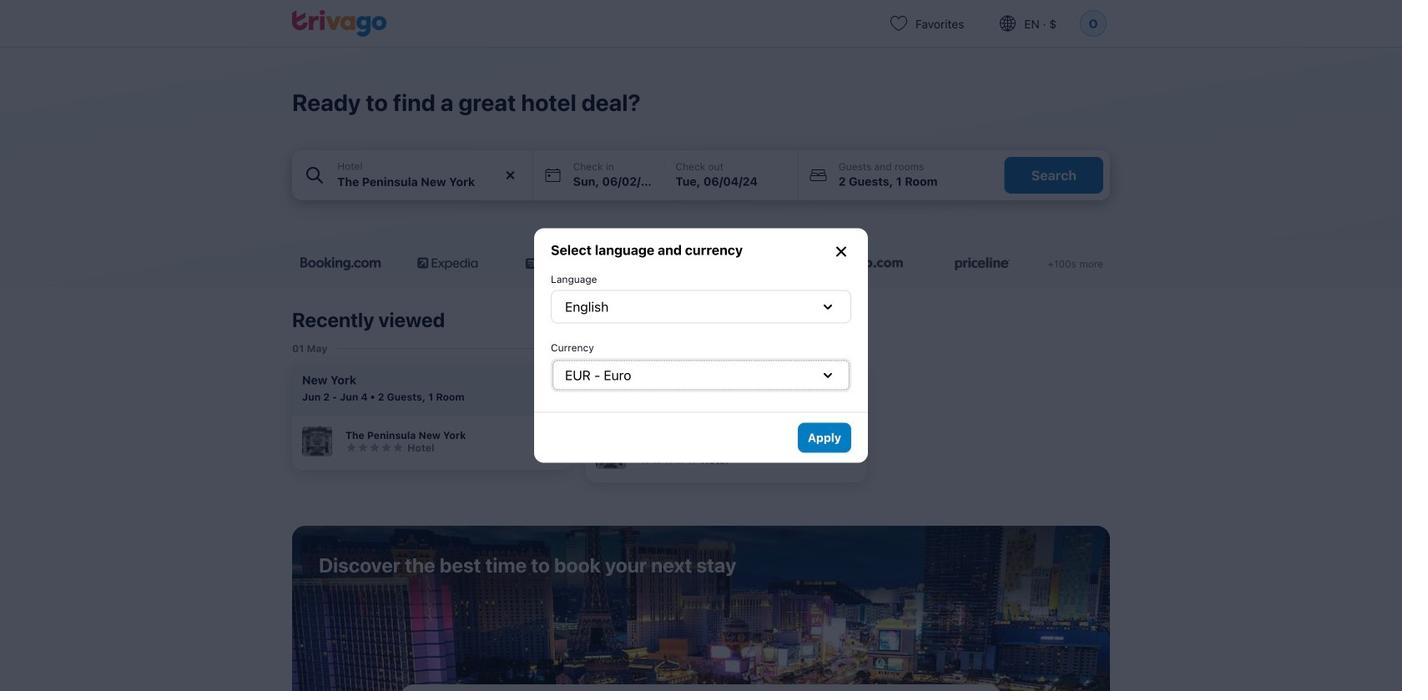 Task type: vqa. For each thing, say whether or not it's contained in the screenshot.
priceline image
yes



Task type: locate. For each thing, give the bounding box(es) containing it.
hotels.com image
[[513, 257, 596, 270]]



Task type: describe. For each thing, give the bounding box(es) containing it.
trivago logo image
[[292, 10, 387, 37]]

accor image
[[727, 257, 810, 270]]

priceline image
[[941, 257, 1024, 270]]

booking.com image
[[299, 257, 382, 270]]

trip.com image
[[834, 257, 917, 270]]

vrbo image
[[620, 257, 703, 270]]

expedia image
[[406, 257, 489, 270]]



